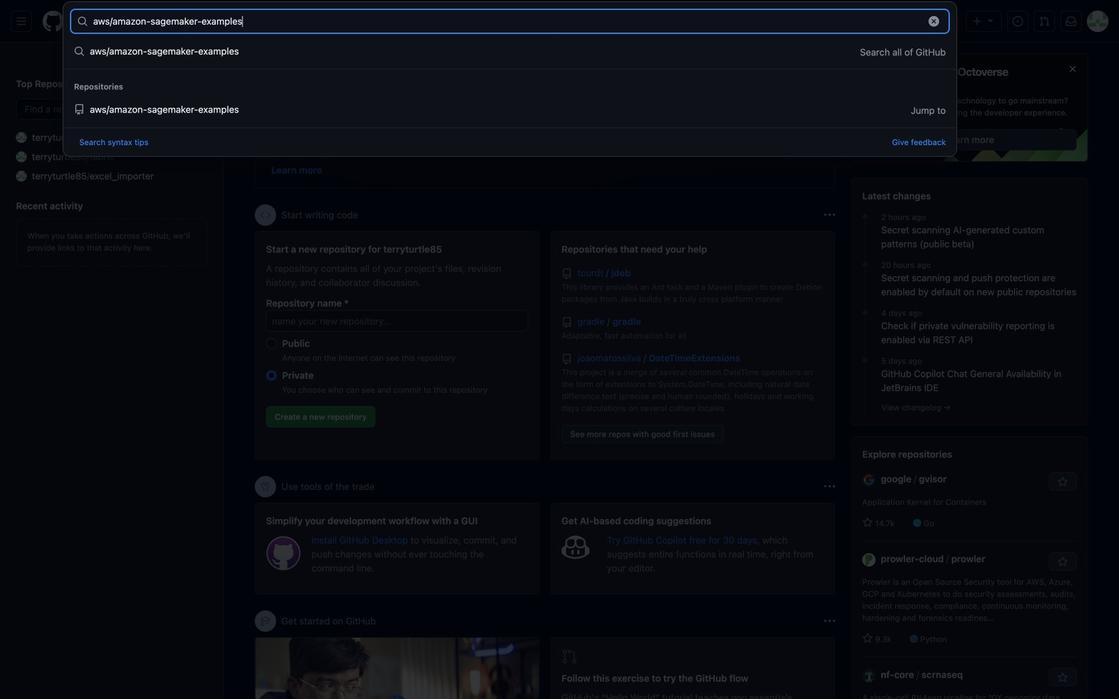 Task type: locate. For each thing, give the bounding box(es) containing it.
0 vertical spatial star image
[[862, 518, 873, 528]]

2 star this repository image from the top
[[1057, 557, 1068, 568]]

0 vertical spatial why am i seeing this? image
[[824, 210, 835, 220]]

star image up @prowler-cloud profile image
[[862, 518, 873, 528]]

git pull request image
[[1039, 16, 1050, 27]]

1 vertical spatial star image
[[862, 634, 873, 644]]

@prowler-cloud profile image
[[862, 553, 876, 567]]

star this repository image
[[1057, 477, 1068, 488], [1057, 557, 1068, 568]]

1 vertical spatial dot fill image
[[860, 355, 871, 366]]

why am i seeing this? image
[[824, 210, 835, 220], [824, 616, 835, 627]]

0 vertical spatial dot fill image
[[860, 211, 871, 222]]

star image up "@nf-core profile" icon
[[862, 634, 873, 644]]

mortar board image
[[260, 616, 271, 627]]

1 dot fill image from the top
[[860, 259, 871, 270]]

explore element
[[851, 53, 1088, 699]]

1 vertical spatial star this repository image
[[1057, 557, 1068, 568]]

dot fill image
[[860, 211, 871, 222], [860, 355, 871, 366]]

repo image down repo image
[[562, 354, 572, 365]]

excel_importer image
[[16, 171, 27, 182]]

None text field
[[93, 11, 920, 32]]

star image for the '@google profile' icon
[[862, 518, 873, 528]]

1 vertical spatial repo image
[[562, 354, 572, 365]]

star this repository image for @prowler-cloud profile image
[[1057, 557, 1068, 568]]

1 vertical spatial dot fill image
[[860, 307, 871, 318]]

0 vertical spatial dot fill image
[[860, 259, 871, 270]]

2 why am i seeing this? image from the top
[[824, 616, 835, 627]]

1 why am i seeing this? image from the top
[[824, 210, 835, 220]]

@google profile image
[[862, 474, 876, 487]]

Top Repositories search field
[[16, 99, 207, 120]]

0 vertical spatial star this repository image
[[1057, 477, 1068, 488]]

None radio
[[266, 338, 277, 349], [266, 370, 277, 381], [266, 338, 277, 349], [266, 370, 277, 381]]

tools image
[[260, 482, 271, 492]]

dialog
[[63, 1, 957, 157]]

repo image
[[562, 269, 572, 279], [562, 354, 572, 365]]

what is github? image
[[255, 638, 539, 699]]

1 vertical spatial why am i seeing this? image
[[824, 616, 835, 627]]

terryturtle85 image
[[16, 132, 27, 143]]

2 star image from the top
[[862, 634, 873, 644]]

dot fill image
[[860, 259, 871, 270], [860, 307, 871, 318]]

0 vertical spatial repo image
[[562, 269, 572, 279]]

1 star this repository image from the top
[[1057, 477, 1068, 488]]

repo image up repo image
[[562, 269, 572, 279]]

explore repositories navigation
[[851, 436, 1088, 699]]

1 repo image from the top
[[562, 269, 572, 279]]

issue opened image
[[1012, 16, 1023, 27]]

triangle down image
[[985, 15, 996, 26]]

1 star image from the top
[[862, 518, 873, 528]]

star image
[[862, 518, 873, 528], [862, 634, 873, 644]]



Task type: describe. For each thing, give the bounding box(es) containing it.
2 dot fill image from the top
[[860, 307, 871, 318]]

name your new repository... text field
[[266, 310, 528, 332]]

@nf-core profile image
[[862, 669, 876, 683]]

1 dot fill image from the top
[[860, 211, 871, 222]]

repo image
[[562, 317, 572, 328]]

star this repository image
[[1057, 673, 1068, 683]]

fabric image
[[16, 152, 27, 162]]

star image for @prowler-cloud profile image
[[862, 634, 873, 644]]

suggestions list box
[[63, 35, 957, 128]]

simplify your development workflow with a gui element
[[255, 503, 540, 595]]

code image
[[260, 210, 271, 220]]

repositories that need your help element
[[550, 231, 835, 460]]

why am i seeing this? image for try the github flow element
[[824, 616, 835, 627]]

plus image
[[972, 16, 982, 27]]

github desktop image
[[266, 536, 301, 571]]

start a new repository element
[[255, 231, 540, 460]]

homepage image
[[43, 11, 64, 32]]

github logo image
[[862, 65, 1009, 89]]

notifications image
[[1066, 16, 1076, 27]]

git pull request image
[[562, 649, 578, 665]]

why am i seeing this? image
[[824, 482, 835, 492]]

filter image
[[768, 60, 779, 71]]

close image
[[1067, 64, 1078, 74]]

command palette image
[[933, 16, 944, 27]]

why am i seeing this? image for repositories that need your help element
[[824, 210, 835, 220]]

2 repo image from the top
[[562, 354, 572, 365]]

2 dot fill image from the top
[[860, 355, 871, 366]]

try the github flow element
[[550, 637, 835, 699]]

what is github? element
[[255, 637, 540, 699]]

Find a repository… text field
[[16, 99, 207, 120]]

get ai-based coding suggestions element
[[550, 503, 835, 595]]

star this repository image for the '@google profile' icon
[[1057, 477, 1068, 488]]



Task type: vqa. For each thing, say whether or not it's contained in the screenshot.
help to the bottom
no



